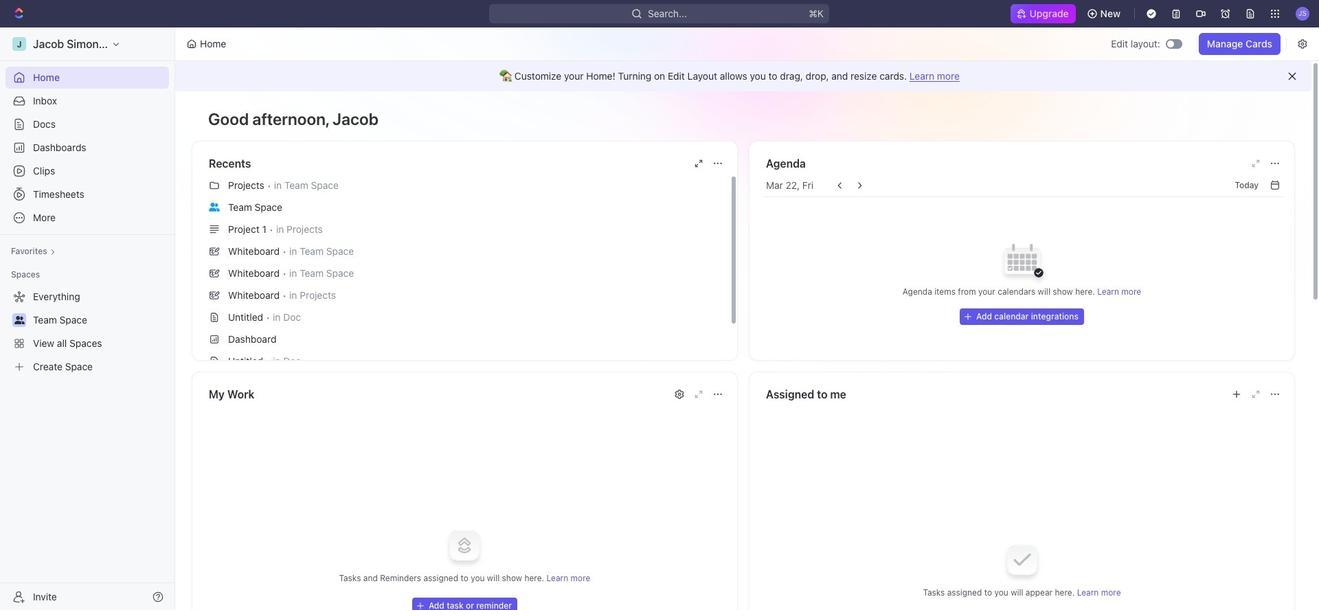 Task type: describe. For each thing, give the bounding box(es) containing it.
jacob simon's workspace, , element
[[12, 37, 26, 51]]

sidebar navigation
[[0, 27, 178, 610]]

user group image
[[14, 316, 24, 324]]

tree inside the sidebar navigation
[[5, 286, 169, 378]]



Task type: locate. For each thing, give the bounding box(es) containing it.
alert
[[175, 61, 1312, 91]]

tree
[[5, 286, 169, 378]]

user group image
[[209, 203, 220, 211]]



Task type: vqa. For each thing, say whether or not it's contained in the screenshot.
Favorites
no



